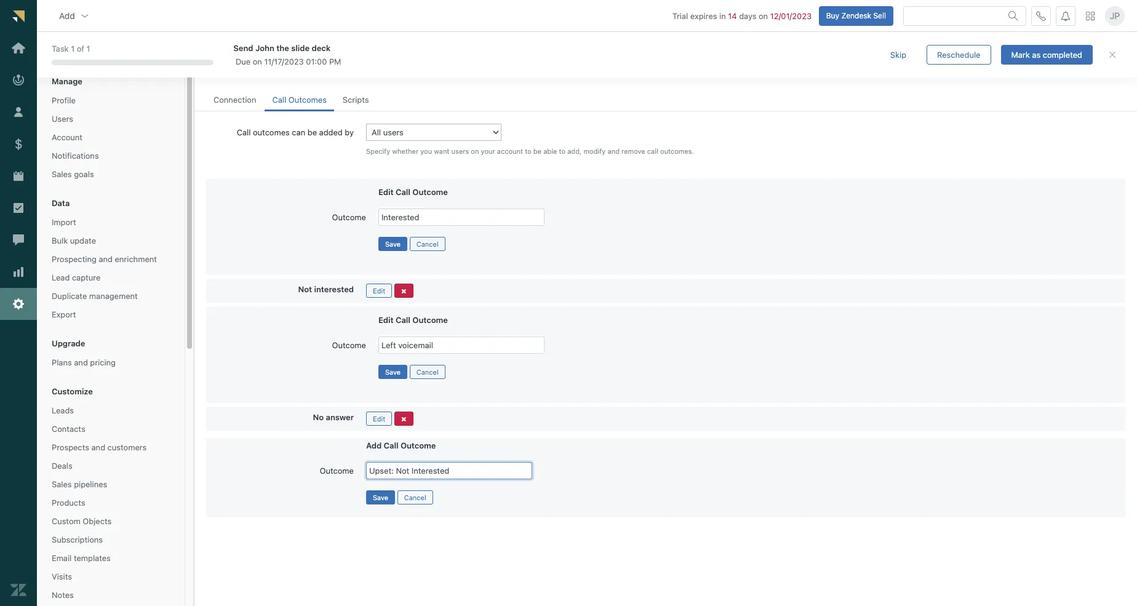 Task type: describe. For each thing, give the bounding box(es) containing it.
on inside send john the slide deck due on 11/17/2023 01:00 pm
[[253, 57, 262, 66]]

leads
[[241, 67, 261, 76]]

you
[[421, 147, 432, 155]]

edit call outcome for cancel button to the middle
[[379, 315, 448, 325]]

about
[[405, 67, 426, 76]]

customize
[[52, 387, 93, 397]]

deals link
[[47, 458, 175, 474]]

your inside voice and text call your leads and contacts directly from sell. learn about
[[222, 67, 239, 76]]

task
[[52, 44, 69, 54]]

account
[[497, 147, 523, 155]]

2 to from the left
[[559, 147, 566, 155]]

save button for cancel button to the middle
[[379, 365, 408, 379]]

chevron down image
[[80, 11, 90, 21]]

send john the slide deck due on 11/17/2023 01:00 pm
[[234, 43, 341, 66]]

want
[[434, 147, 450, 155]]

management
[[89, 291, 138, 301]]

specify whether you want users on your account to be able to add, modify and remove call outcomes.
[[366, 147, 694, 155]]

outcome text field for edit call outcome
[[379, 337, 545, 354]]

plans
[[52, 358, 72, 368]]

bulk update link
[[47, 233, 175, 249]]

buy zendesk sell
[[827, 11, 887, 20]]

contacts link
[[47, 421, 175, 437]]

0 horizontal spatial be
[[308, 128, 317, 137]]

not interested
[[298, 284, 354, 294]]

email templates link
[[47, 550, 175, 567]]

sales goals
[[52, 169, 94, 179]]

call
[[648, 147, 659, 155]]

leads link
[[47, 403, 175, 419]]

and for customers
[[91, 443, 105, 453]]

2 1 from the left
[[87, 44, 90, 54]]

expires
[[691, 11, 718, 21]]

outcomes
[[253, 128, 290, 137]]

data
[[52, 198, 70, 208]]

outcomes.
[[661, 147, 694, 155]]

save for cancel button to the top
[[385, 240, 401, 248]]

1 horizontal spatial be
[[534, 147, 542, 155]]

pipelines
[[74, 480, 107, 489]]

enrichment
[[115, 254, 157, 264]]

mark
[[1012, 50, 1030, 59]]

on for specify whether you want users on your account to be able to add, modify and remove call outcomes.
[[471, 147, 479, 155]]

and right the modify in the top right of the page
[[608, 147, 620, 155]]

11/17/2023
[[264, 57, 304, 66]]

contacts
[[279, 67, 312, 76]]

cancel for cancel button to the middle
[[417, 368, 439, 376]]

search image
[[1009, 11, 1019, 21]]

send john the slide deck link
[[234, 42, 858, 53]]

duplicate management
[[52, 291, 138, 301]]

and for enrichment
[[99, 254, 113, 264]]

send
[[234, 43, 253, 53]]

in
[[720, 11, 726, 21]]

deals
[[52, 461, 73, 471]]

cancel for the bottommost cancel button
[[404, 494, 426, 502]]

users link
[[47, 111, 175, 127]]

notes
[[52, 590, 74, 600]]

plans and pricing
[[52, 358, 116, 368]]

subscriptions link
[[47, 532, 175, 548]]

trial
[[673, 11, 689, 21]]

profile
[[52, 95, 76, 105]]

added
[[319, 128, 343, 137]]

add for add call outcome
[[366, 441, 382, 451]]

voice
[[206, 46, 242, 63]]

pricing
[[90, 358, 116, 368]]

templates
[[74, 553, 111, 563]]

lead
[[52, 273, 70, 283]]

days
[[740, 11, 757, 21]]

users
[[452, 147, 469, 155]]

leads
[[52, 406, 74, 416]]

add call outcome
[[366, 441, 436, 451]]

on for trial expires in 14 days on 12/01/2023
[[759, 11, 768, 21]]

contacts
[[52, 424, 85, 434]]

reschedule button
[[927, 45, 992, 65]]

by
[[345, 128, 354, 137]]

14
[[729, 11, 737, 21]]

can
[[292, 128, 305, 137]]

mark as completed
[[1012, 50, 1083, 59]]

the
[[277, 43, 289, 53]]

1 vertical spatial your
[[481, 147, 495, 155]]

notes link
[[47, 587, 175, 603]]

goals
[[74, 169, 94, 179]]

save for cancel button to the middle
[[385, 368, 401, 376]]

add for add
[[59, 10, 75, 21]]

profile link
[[47, 92, 175, 108]]

products link
[[47, 495, 175, 511]]

scripts
[[343, 95, 369, 105]]

lead capture
[[52, 273, 101, 283]]

visits
[[52, 572, 72, 582]]

zendesk products image
[[1087, 11, 1095, 20]]

slide
[[291, 43, 310, 53]]

prospects and customers link
[[47, 440, 175, 456]]

capture
[[72, 273, 101, 283]]

call inside voice and text call your leads and contacts directly from sell. learn about
[[206, 67, 220, 76]]

visits link
[[47, 569, 175, 585]]

notifications
[[52, 151, 99, 161]]

skip button
[[880, 45, 917, 65]]

sell.
[[363, 67, 379, 76]]

bell image
[[1061, 11, 1071, 21]]

remove image for not interested
[[401, 288, 407, 295]]

calls image
[[1037, 11, 1047, 21]]

as
[[1033, 50, 1041, 59]]

answer
[[326, 412, 354, 422]]

connection link
[[206, 89, 264, 111]]

plans and pricing link
[[47, 355, 175, 371]]

and for text
[[245, 46, 269, 63]]

0 vertical spatial cancel button
[[410, 237, 446, 251]]



Task type: vqa. For each thing, say whether or not it's contained in the screenshot.
0
no



Task type: locate. For each thing, give the bounding box(es) containing it.
no
[[313, 412, 324, 422]]

and for pricing
[[74, 358, 88, 368]]

2 vertical spatial cancel button
[[398, 491, 433, 505]]

outcome
[[413, 187, 448, 197], [332, 212, 366, 222], [413, 315, 448, 325], [332, 340, 366, 350], [401, 441, 436, 451], [320, 466, 354, 476]]

edit link for answer
[[366, 412, 392, 426]]

1 remove image from the top
[[401, 288, 407, 295]]

import
[[52, 217, 76, 227]]

edit
[[379, 187, 394, 197], [373, 287, 386, 295], [379, 315, 394, 325], [373, 415, 386, 423]]

2 sales from the top
[[52, 480, 72, 489]]

custom objects link
[[47, 513, 175, 530]]

be
[[308, 128, 317, 137], [534, 147, 542, 155]]

sales for sales goals
[[52, 169, 72, 179]]

add inside button
[[59, 10, 75, 21]]

cancel image
[[1108, 50, 1118, 60]]

0 horizontal spatial your
[[222, 67, 239, 76]]

remove image for no answer
[[401, 416, 407, 423]]

0 horizontal spatial 1
[[71, 44, 75, 54]]

subscriptions
[[52, 535, 103, 545]]

1 left 'of'
[[71, 44, 75, 54]]

export link
[[47, 307, 175, 323]]

interested
[[314, 284, 354, 294]]

1 horizontal spatial on
[[471, 147, 479, 155]]

1 sales from the top
[[52, 169, 72, 179]]

1 vertical spatial on
[[253, 57, 262, 66]]

0 horizontal spatial to
[[525, 147, 532, 155]]

and up leads at top
[[245, 46, 269, 63]]

0 vertical spatial remove image
[[401, 288, 407, 295]]

1 vertical spatial edit link
[[366, 412, 392, 426]]

1 vertical spatial save
[[385, 368, 401, 376]]

prospecting and enrichment link
[[47, 251, 175, 267]]

mark as completed button
[[1001, 45, 1093, 65]]

jp
[[1111, 10, 1121, 21]]

on
[[759, 11, 768, 21], [253, 57, 262, 66], [471, 147, 479, 155]]

1 1 from the left
[[71, 44, 75, 54]]

1 horizontal spatial your
[[481, 147, 495, 155]]

bulk update
[[52, 236, 96, 246]]

sales for sales pipelines
[[52, 480, 72, 489]]

able
[[544, 147, 557, 155]]

on right users
[[471, 147, 479, 155]]

1 right 'of'
[[87, 44, 90, 54]]

text
[[272, 46, 299, 63]]

1 vertical spatial remove image
[[401, 416, 407, 423]]

1 vertical spatial save button
[[379, 365, 408, 379]]

on up leads at top
[[253, 57, 262, 66]]

and down contacts link
[[91, 443, 105, 453]]

1 horizontal spatial 1
[[87, 44, 90, 54]]

be left able
[[534, 147, 542, 155]]

reschedule
[[938, 50, 981, 59]]

0 vertical spatial your
[[222, 67, 239, 76]]

1 vertical spatial add
[[366, 441, 382, 451]]

and inside prospects and customers link
[[91, 443, 105, 453]]

1 horizontal spatial to
[[559, 147, 566, 155]]

1 vertical spatial edit call outcome
[[379, 315, 448, 325]]

2 vertical spatial save button
[[366, 491, 395, 505]]

01:00
[[306, 57, 327, 66]]

duplicate
[[52, 291, 87, 301]]

2 edit call outcome from the top
[[379, 315, 448, 325]]

and down 11/17/2023
[[263, 67, 277, 76]]

and inside plans and pricing 'link'
[[74, 358, 88, 368]]

0 vertical spatial edit call outcome
[[379, 187, 448, 197]]

due
[[236, 57, 251, 66]]

save button
[[379, 237, 408, 251], [379, 365, 408, 379], [366, 491, 395, 505]]

12/01/2023
[[771, 11, 812, 21]]

0 vertical spatial save button
[[379, 237, 408, 251]]

learn
[[382, 67, 402, 76]]

1 to from the left
[[525, 147, 532, 155]]

0 vertical spatial sales
[[52, 169, 72, 179]]

outcomes
[[289, 95, 327, 105]]

None text field
[[379, 209, 545, 226]]

of
[[77, 44, 84, 54]]

sales down deals at bottom left
[[52, 480, 72, 489]]

users
[[52, 114, 73, 124]]

1 edit call outcome from the top
[[379, 187, 448, 197]]

0 vertical spatial add
[[59, 10, 75, 21]]

1 vertical spatial be
[[534, 147, 542, 155]]

0 vertical spatial be
[[308, 128, 317, 137]]

0 vertical spatial outcome text field
[[379, 337, 545, 354]]

1
[[71, 44, 75, 54], [87, 44, 90, 54]]

0 vertical spatial save
[[385, 240, 401, 248]]

call outcomes link
[[265, 89, 334, 111]]

and inside "prospecting and enrichment" link
[[99, 254, 113, 264]]

2 vertical spatial on
[[471, 147, 479, 155]]

1 horizontal spatial add
[[366, 441, 382, 451]]

scripts link
[[335, 89, 376, 111]]

prospecting
[[52, 254, 97, 264]]

1 vertical spatial outcome text field
[[366, 462, 533, 479]]

edit link up add call outcome
[[366, 412, 392, 426]]

notifications link
[[47, 148, 175, 164]]

completed
[[1043, 50, 1083, 59]]

1 vertical spatial cancel
[[417, 368, 439, 376]]

zendesk image
[[10, 582, 26, 598]]

be right can
[[308, 128, 317, 137]]

2 vertical spatial save
[[373, 494, 389, 502]]

jp button
[[1106, 6, 1125, 26]]

2 edit link from the top
[[366, 412, 392, 426]]

not
[[298, 284, 312, 294]]

Outcome text field
[[379, 337, 545, 354], [366, 462, 533, 479]]

cancel for cancel button to the top
[[417, 240, 439, 248]]

prospects and customers
[[52, 443, 147, 453]]

export
[[52, 310, 76, 320]]

2 remove image from the top
[[401, 416, 407, 423]]

2 vertical spatial cancel
[[404, 494, 426, 502]]

email
[[52, 553, 72, 563]]

sales
[[52, 169, 72, 179], [52, 480, 72, 489]]

objects
[[83, 517, 112, 526]]

edit call outcome for cancel button to the top
[[379, 187, 448, 197]]

no answer
[[313, 412, 354, 422]]

save for the bottommost cancel button
[[373, 494, 389, 502]]

add button
[[49, 3, 100, 28]]

0 vertical spatial edit link
[[366, 284, 392, 298]]

prospects
[[52, 443, 89, 453]]

account
[[52, 132, 82, 142]]

save
[[385, 240, 401, 248], [385, 368, 401, 376], [373, 494, 389, 502]]

0 vertical spatial cancel
[[417, 240, 439, 248]]

task 1 of 1
[[52, 44, 90, 54]]

custom objects
[[52, 517, 112, 526]]

remove image
[[401, 288, 407, 295], [401, 416, 407, 423]]

sales left goals
[[52, 169, 72, 179]]

john
[[255, 43, 275, 53]]

voice and text call your leads and contacts directly from sell. learn about
[[206, 46, 428, 76]]

on right days
[[759, 11, 768, 21]]

your left account
[[481, 147, 495, 155]]

to right account
[[525, 147, 532, 155]]

0 horizontal spatial on
[[253, 57, 262, 66]]

1 vertical spatial cancel button
[[410, 365, 446, 379]]

0 vertical spatial on
[[759, 11, 768, 21]]

your
[[222, 67, 239, 76], [481, 147, 495, 155]]

prospecting and enrichment
[[52, 254, 157, 264]]

and right plans
[[74, 358, 88, 368]]

upgrade
[[52, 339, 85, 349]]

edit link right "interested"
[[366, 284, 392, 298]]

buy zendesk sell button
[[819, 6, 894, 26]]

and down the bulk update link
[[99, 254, 113, 264]]

products
[[52, 498, 85, 508]]

import link
[[47, 214, 175, 230]]

call outcomes can be added by
[[237, 128, 354, 137]]

outcome text field for add call outcome
[[366, 462, 533, 479]]

modify
[[584, 147, 606, 155]]

email templates
[[52, 553, 111, 563]]

remove
[[622, 147, 646, 155]]

save button for the bottommost cancel button
[[366, 491, 395, 505]]

0 horizontal spatial add
[[59, 10, 75, 21]]

1 vertical spatial sales
[[52, 480, 72, 489]]

add,
[[568, 147, 582, 155]]

edit link for interested
[[366, 284, 392, 298]]

to right able
[[559, 147, 566, 155]]

sales goals link
[[47, 166, 175, 182]]

your down due
[[222, 67, 239, 76]]

zendesk
[[842, 11, 872, 20]]

whether
[[392, 147, 419, 155]]

directly
[[314, 67, 342, 76]]

1 edit link from the top
[[366, 284, 392, 298]]

2 horizontal spatial on
[[759, 11, 768, 21]]

save button for cancel button to the top
[[379, 237, 408, 251]]

edit link
[[366, 284, 392, 298], [366, 412, 392, 426]]

None field
[[70, 46, 167, 57]]

buy
[[827, 11, 840, 20]]



